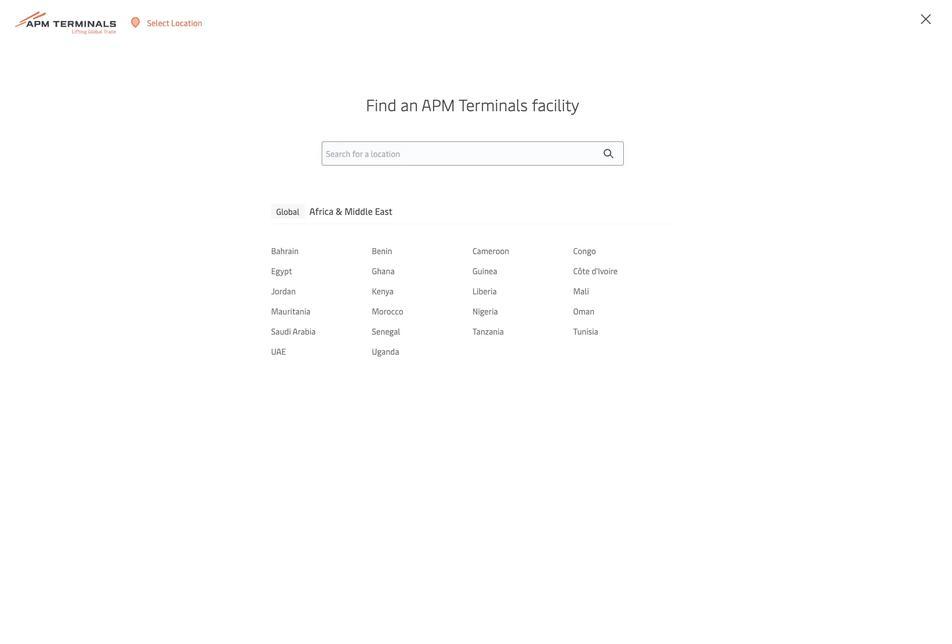Task type: describe. For each thing, give the bounding box(es) containing it.
during
[[129, 370, 152, 381]]

saudi
[[271, 326, 291, 337]]

slot,
[[218, 370, 233, 381]]

appointments
[[206, 332, 257, 343]]

1 horizontal spatial the
[[203, 345, 216, 356]]

gate.
[[470, 358, 488, 369]]

0 horizontal spatial for
[[235, 370, 246, 381]]

and down terminal.
[[518, 358, 532, 369]]

jordan
[[271, 286, 296, 297]]

uganda
[[372, 346, 399, 357]]

location
[[171, 17, 202, 28]]

1 vertical spatial for
[[259, 332, 269, 343]]

pick-
[[101, 307, 120, 318]]

arrival,
[[435, 307, 462, 318]]

fastest
[[262, 370, 287, 381]]

liberia button
[[473, 286, 573, 297]]

availability
[[418, 332, 457, 343]]

demand.
[[170, 345, 201, 356]]

people
[[468, 332, 493, 343]]

second,
[[408, 282, 436, 293]]

côte d'ivoire
[[573, 265, 618, 276]]

up inside the tas offers a fixed number of appointments for each time slot. this is determined by the availability of people and equipment at the terminal and customer demand. the slots are colour coded, so you can easily identify the quieter and busier times at the terminal. by spreading visits to the terminal smoothly throughout the day, this also reduces traffic around the terminal and at the gate. pick-up and drop-off is guaranteed during your chosen time slot, for the fastest possible turnaround.
[[507, 358, 517, 369]]

a inside the tas offers a fixed number of appointments for each time slot. this is determined by the availability of people and equipment at the terminal and customer demand. the slots are colour coded, so you can easily identify the quieter and busier times at the terminal. by spreading visits to the terminal smoothly throughout the day, this also reduces traffic around the terminal and at the gate. pick-up and drop-off is guaranteed during your chosen time slot, for the fastest possible turnaround.
[[140, 332, 145, 343]]

this
[[271, 358, 284, 369]]

you inside the tas offers a fixed number of appointments for each time slot. this is determined by the availability of people and equipment at the terminal and customer demand. the slots are colour coded, so you can easily identify the quieter and busier times at the terminal. by spreading visits to the terminal smoothly throughout the day, this also reduces traffic around the terminal and at the gate. pick-up and drop-off is guaranteed during your chosen time slot, for the fastest possible turnaround.
[[311, 345, 324, 356]]

the up by
[[560, 332, 572, 343]]

the down 'busier'
[[456, 358, 468, 369]]

1 horizontal spatial at
[[495, 345, 503, 356]]

(tas) inside we know that time is precious. that's why we're on a mission to eliminate every wasted second, banish every misspent minute, and maximise every hour. our global truck appointment system (tas) hands you the controls to book, merge and reschedule slots to drop-off and pick-up containers. with a pre-scheduled pick up, your container will be waiting for you on arrival, not the other way around.
[[308, 295, 327, 306]]

fixed
[[147, 332, 165, 343]]

2 horizontal spatial terminal
[[399, 358, 430, 369]]

we're
[[242, 282, 262, 293]]

slots inside the tas offers a fixed number of appointments for each time slot. this is determined by the availability of people and equipment at the terminal and customer demand. the slots are colour coded, so you can easily identify the quieter and busier times at the terminal. by spreading visits to the terminal smoothly throughout the day, this also reduces traffic around the terminal and at the gate. pick-up and drop-off is guaranteed during your chosen time slot, for the fastest possible turnaround.
[[218, 345, 236, 356]]

hands
[[329, 295, 351, 306]]

and down uganda button
[[432, 358, 445, 369]]

select
[[147, 17, 169, 28]]

scheduled
[[216, 307, 253, 318]]

reduces
[[303, 358, 331, 369]]

traffic
[[333, 358, 356, 369]]

congo button
[[573, 245, 674, 256]]

by
[[553, 345, 561, 356]]

pick-
[[490, 358, 507, 369]]

morocco button
[[372, 306, 473, 317]]

0 horizontal spatial the
[[86, 332, 99, 343]]

waiting
[[367, 307, 395, 318]]

the right the by in the left bottom of the page
[[404, 332, 416, 343]]

and down offers
[[119, 345, 132, 356]]

why
[[225, 282, 240, 293]]

colour
[[251, 345, 274, 356]]

saudi arabia button
[[271, 326, 372, 337]]

tanzania
[[473, 326, 504, 337]]

the up pick-
[[504, 345, 516, 356]]

1 horizontal spatial is
[[342, 332, 348, 343]]

the down the are
[[241, 358, 253, 369]]

find an apm terminals facility
[[366, 94, 579, 115]]

select location
[[147, 17, 202, 28]]

around
[[358, 358, 383, 369]]

your inside we know that time is precious. that's why we're on a mission to eliminate every wasted second, banish every misspent minute, and maximise every hour. our global truck appointment system (tas) hands you the controls to book, merge and reschedule slots to drop-off and pick-up containers. with a pre-scheduled pick up, your container will be waiting for you on arrival, not the other way around.
[[285, 307, 302, 318]]

slots inside we know that time is precious. that's why we're on a mission to eliminate every wasted second, banish every misspent minute, and maximise every hour. our global truck appointment system (tas) hands you the controls to book, merge and reschedule slots to drop-off and pick-up containers. with a pre-scheduled pick up, your container will be waiting for you on arrival, not the other way around.
[[530, 295, 549, 306]]

and left mali
[[552, 282, 566, 293]]

guinea button
[[473, 265, 573, 276]]

to down second,
[[415, 295, 423, 306]]

coded,
[[276, 345, 299, 356]]

time inside we know that time is precious. that's why we're on a mission to eliminate every wasted second, banish every misspent minute, and maximise every hour. our global truck appointment system (tas) hands you the controls to book, merge and reschedule slots to drop-off and pick-up containers. with a pre-scheduled pick up, your container will be waiting for you on arrival, not the other way around.
[[139, 282, 156, 293]]

day,
[[255, 358, 269, 369]]

tunisia button
[[573, 326, 674, 337]]

1 vertical spatial on
[[424, 307, 434, 318]]

number
[[167, 332, 194, 343]]

east
[[375, 205, 393, 218]]

not
[[464, 307, 477, 318]]

and up not
[[472, 295, 486, 306]]

up inside we know that time is precious. that's why we're on a mission to eliminate every wasted second, banish every misspent minute, and maximise every hour. our global truck appointment system (tas) hands you the controls to book, merge and reschedule slots to drop-off and pick-up containers. with a pre-scheduled pick up, your container will be waiting for you on arrival, not the other way around.
[[120, 307, 129, 318]]

terminals
[[459, 94, 528, 115]]

tunisia
[[573, 326, 598, 337]]

banish
[[438, 282, 462, 293]]

spreading
[[563, 345, 599, 356]]

to inside the tas offers a fixed number of appointments for each time slot. this is determined by the availability of people and equipment at the terminal and customer demand. the slots are colour coded, so you can easily identify the quieter and busier times at the terminal. by spreading visits to the terminal smoothly throughout the day, this also reduces traffic around the terminal and at the gate. pick-up and drop-off is guaranteed during your chosen time slot, for the fastest possible turnaround.
[[106, 358, 114, 369]]

2 of from the left
[[459, 332, 466, 343]]

bahrain button
[[271, 245, 372, 256]]

0 horizontal spatial truck
[[86, 217, 155, 256]]

busier
[[449, 345, 471, 356]]

2 vertical spatial time
[[199, 370, 216, 381]]

0 vertical spatial a
[[275, 282, 279, 293]]

uganda button
[[372, 346, 473, 357]]

be
[[356, 307, 365, 318]]

2 horizontal spatial every
[[464, 282, 484, 293]]

africa & middle east button
[[310, 204, 393, 219]]

senegal button
[[372, 326, 473, 337]]

tas
[[101, 332, 115, 343]]

congo
[[573, 245, 596, 256]]

know
[[99, 282, 119, 293]]

uae button
[[271, 346, 372, 357]]

egypt button
[[271, 265, 372, 276]]

merge
[[447, 295, 471, 306]]

and down the maximise
[[86, 307, 100, 318]]

create
[[871, 17, 895, 28]]

misspent
[[486, 282, 520, 293]]

global
[[276, 206, 299, 217]]

your inside the tas offers a fixed number of appointments for each time slot. this is determined by the availability of people and equipment at the terminal and customer demand. the slots are colour coded, so you can easily identify the quieter and busier times at the terminal. by spreading visits to the terminal smoothly throughout the day, this also reduces traffic around the terminal and at the gate. pick-up and drop-off is guaranteed during your chosen time slot, for the fastest possible turnaround.
[[154, 370, 170, 381]]

africa
[[310, 205, 334, 218]]

mali
[[573, 286, 589, 297]]

quieter
[[407, 345, 432, 356]]

precious.
[[165, 282, 199, 293]]

benin
[[372, 245, 392, 256]]

guinea
[[473, 265, 497, 276]]

by
[[394, 332, 402, 343]]

ghana button
[[372, 265, 473, 276]]



Task type: locate. For each thing, give the bounding box(es) containing it.
1 horizontal spatial a
[[194, 307, 198, 318]]

0 vertical spatial system
[[339, 217, 433, 256]]

0 vertical spatial the
[[86, 332, 99, 343]]

1 horizontal spatial your
[[285, 307, 302, 318]]

off down by
[[554, 358, 565, 369]]

1 vertical spatial a
[[194, 307, 198, 318]]

for down controls
[[396, 307, 407, 318]]

terminal
[[86, 345, 117, 356], [130, 358, 160, 369], [399, 358, 430, 369]]

global
[[180, 295, 204, 306]]

0 horizontal spatial on
[[264, 282, 273, 293]]

1 horizontal spatial on
[[424, 307, 434, 318]]

1 vertical spatial up
[[507, 358, 517, 369]]

that's
[[200, 282, 223, 293]]

(tas) up guinea
[[441, 217, 506, 256]]

1 horizontal spatial terminal
[[130, 358, 160, 369]]

ghana
[[372, 265, 395, 276]]

0 vertical spatial is
[[158, 282, 164, 293]]

smoothly
[[162, 358, 196, 369]]

login
[[845, 17, 864, 28]]

oman
[[573, 306, 595, 317]]

1 of from the left
[[196, 332, 204, 343]]

1 vertical spatial is
[[342, 332, 348, 343]]

2 horizontal spatial time
[[290, 332, 306, 343]]

0 horizontal spatial your
[[154, 370, 170, 381]]

so
[[301, 345, 309, 356]]

1 vertical spatial drop-
[[534, 358, 554, 369]]

côte
[[573, 265, 590, 276]]

(tas) up container
[[308, 295, 327, 306]]

the left tas
[[86, 332, 99, 343]]

0 horizontal spatial off
[[554, 358, 565, 369]]

the down the by in the left bottom of the page
[[393, 345, 405, 356]]

drop- inside we know that time is precious. that's why we're on a mission to eliminate every wasted second, banish every misspent minute, and maximise every hour. our global truck appointment system (tas) hands you the controls to book, merge and reschedule slots to drop-off and pick-up containers. with a pre-scheduled pick up, your container will be waiting for you on arrival, not the other way around.
[[560, 295, 581, 306]]

for up colour
[[259, 332, 269, 343]]

tanzania button
[[473, 326, 573, 337]]

1 horizontal spatial for
[[259, 332, 269, 343]]

0 vertical spatial drop-
[[560, 295, 581, 306]]

a left pre-
[[194, 307, 198, 318]]

0 vertical spatial slots
[[530, 295, 549, 306]]

0 vertical spatial your
[[285, 307, 302, 318]]

is down spreading
[[567, 358, 572, 369]]

1 horizontal spatial of
[[459, 332, 466, 343]]

tuck appointment system image
[[0, 0, 945, 180]]

2 horizontal spatial a
[[275, 282, 279, 293]]

drop- inside the tas offers a fixed number of appointments for each time slot. this is determined by the availability of people and equipment at the terminal and customer demand. the slots are colour coded, so you can easily identify the quieter and busier times at the terminal. by spreading visits to the terminal smoothly throughout the day, this also reduces traffic around the terminal and at the gate. pick-up and drop-off is guaranteed during your chosen time slot, for the fastest possible turnaround.
[[534, 358, 554, 369]]

1 horizontal spatial slots
[[530, 295, 549, 306]]

the up throughout
[[203, 345, 216, 356]]

identify
[[363, 345, 391, 356]]

2 horizontal spatial at
[[551, 332, 558, 343]]

1 vertical spatial truck
[[205, 295, 226, 306]]

every down that
[[123, 295, 143, 306]]

mission
[[281, 282, 309, 293]]

login / create account link
[[826, 0, 926, 45]]

0 vertical spatial truck
[[86, 217, 155, 256]]

apm
[[422, 94, 455, 115]]

2 vertical spatial you
[[311, 345, 324, 356]]

up
[[120, 307, 129, 318], [507, 358, 517, 369]]

0 horizontal spatial slots
[[218, 345, 236, 356]]

time up so
[[290, 332, 306, 343]]

at down 'busier'
[[447, 358, 454, 369]]

on right the we're
[[264, 282, 273, 293]]

0 horizontal spatial time
[[139, 282, 156, 293]]

visits
[[86, 358, 104, 369]]

maximise
[[86, 295, 121, 306]]

off down côte
[[581, 295, 592, 306]]

1 vertical spatial off
[[554, 358, 565, 369]]

wasted
[[379, 282, 406, 293]]

2 vertical spatial for
[[235, 370, 246, 381]]

global button
[[271, 204, 304, 219]]

on down book,
[[424, 307, 434, 318]]

1 horizontal spatial you
[[353, 295, 366, 306]]

0 horizontal spatial terminal
[[86, 345, 117, 356]]

2 vertical spatial is
[[567, 358, 572, 369]]

time up hour.
[[139, 282, 156, 293]]

cameroon button
[[473, 245, 573, 256]]

morocco
[[372, 306, 403, 317]]

0 vertical spatial (tas)
[[441, 217, 506, 256]]

to up around.
[[550, 295, 558, 306]]

truck appointment system (tas)
[[86, 217, 506, 256]]

côte d'ivoire button
[[573, 265, 674, 276]]

and right 'people'
[[495, 332, 508, 343]]

slots
[[530, 295, 549, 306], [218, 345, 236, 356]]

to up guaranteed on the left
[[106, 358, 114, 369]]

1 vertical spatial system
[[278, 295, 306, 306]]

appointment down the we're
[[228, 295, 277, 306]]

oman button
[[573, 306, 674, 317]]

pick
[[255, 307, 270, 318]]

to down egypt button on the left top of the page
[[310, 282, 319, 293]]

2 vertical spatial at
[[447, 358, 454, 369]]

is right this
[[342, 332, 348, 343]]

you up be
[[353, 295, 366, 306]]

a down egypt
[[275, 282, 279, 293]]

1 horizontal spatial system
[[339, 217, 433, 256]]

the up guaranteed on the left
[[116, 358, 128, 369]]

chosen
[[172, 370, 198, 381]]

hour.
[[145, 295, 164, 306]]

benin button
[[372, 245, 473, 256]]

off inside the tas offers a fixed number of appointments for each time slot. this is determined by the availability of people and equipment at the terminal and customer demand. the slots are colour coded, so you can easily identify the quieter and busier times at the terminal. by spreading visits to the terminal smoothly throughout the day, this also reduces traffic around the terminal and at the gate. pick-up and drop-off is guaranteed during your chosen time slot, for the fastest possible turnaround.
[[554, 358, 565, 369]]

0 horizontal spatial is
[[158, 282, 164, 293]]

0 vertical spatial up
[[120, 307, 129, 318]]

truck
[[86, 217, 155, 256], [205, 295, 226, 306]]

that
[[121, 282, 137, 293]]

mauritania
[[271, 306, 311, 317]]

possible
[[289, 370, 319, 381]]

drop- down terminal.
[[534, 358, 554, 369]]

/
[[866, 17, 869, 28]]

can
[[326, 345, 339, 356]]

truck inside we know that time is precious. that's why we're on a mission to eliminate every wasted second, banish every misspent minute, and maximise every hour. our global truck appointment system (tas) hands you the controls to book, merge and reschedule slots to drop-off and pick-up containers. with a pre-scheduled pick up, your container will be waiting for you on arrival, not the other way around.
[[205, 295, 226, 306]]

the up waiting
[[368, 295, 380, 306]]

0 horizontal spatial up
[[120, 307, 129, 318]]

2 horizontal spatial is
[[567, 358, 572, 369]]

cameroon
[[473, 245, 509, 256]]

0 horizontal spatial a
[[140, 332, 145, 343]]

0 vertical spatial on
[[264, 282, 273, 293]]

of up 'busier'
[[459, 332, 466, 343]]

way
[[515, 307, 529, 318]]

1 horizontal spatial time
[[199, 370, 216, 381]]

is up hour.
[[158, 282, 164, 293]]

and down availability
[[434, 345, 447, 356]]

each
[[271, 332, 288, 343]]

other
[[493, 307, 513, 318]]

terminal down quieter
[[399, 358, 430, 369]]

the down day,
[[248, 370, 260, 381]]

1 vertical spatial appointment
[[228, 295, 277, 306]]

with
[[174, 307, 192, 318]]

times
[[473, 345, 493, 356]]

0 horizontal spatial system
[[278, 295, 306, 306]]

1 horizontal spatial every
[[357, 282, 378, 293]]

every up merge
[[464, 282, 484, 293]]

system up ghana
[[339, 217, 433, 256]]

0 horizontal spatial at
[[447, 358, 454, 369]]

0 horizontal spatial every
[[123, 295, 143, 306]]

0 vertical spatial at
[[551, 332, 558, 343]]

on
[[264, 282, 273, 293], [424, 307, 434, 318]]

login / create account
[[845, 17, 926, 28]]

0 vertical spatial you
[[353, 295, 366, 306]]

liberia
[[473, 286, 497, 297]]

1 horizontal spatial off
[[581, 295, 592, 306]]

0 horizontal spatial of
[[196, 332, 204, 343]]

0 vertical spatial for
[[396, 307, 407, 318]]

1 horizontal spatial (tas)
[[441, 217, 506, 256]]

1 horizontal spatial drop-
[[560, 295, 581, 306]]

at up by
[[551, 332, 558, 343]]

a left fixed
[[140, 332, 145, 343]]

terminal up the 'during'
[[130, 358, 160, 369]]

customer
[[134, 345, 168, 356]]

your
[[285, 307, 302, 318], [154, 370, 170, 381]]

system down mission
[[278, 295, 306, 306]]

turnaround.
[[320, 370, 363, 381]]

1 vertical spatial time
[[290, 332, 306, 343]]

0 horizontal spatial drop-
[[534, 358, 554, 369]]

guaranteed
[[86, 370, 127, 381]]

1 vertical spatial at
[[495, 345, 503, 356]]

up down the maximise
[[120, 307, 129, 318]]

pre-
[[200, 307, 216, 318]]

2 horizontal spatial you
[[409, 307, 423, 318]]

of up demand.
[[196, 332, 204, 343]]

the tas offers a fixed number of appointments for each time slot. this is determined by the availability of people and equipment at the terminal and customer demand. the slots are colour coded, so you can easily identify the quieter and busier times at the terminal. by spreading visits to the terminal smoothly throughout the day, this also reduces traffic around the terminal and at the gate. pick-up and drop-off is guaranteed during your chosen time slot, for the fastest possible turnaround.
[[86, 332, 599, 381]]

system inside we know that time is precious. that's why we're on a mission to eliminate every wasted second, banish every misspent minute, and maximise every hour. our global truck appointment system (tas) hands you the controls to book, merge and reschedule slots to drop-off and pick-up containers. with a pre-scheduled pick up, your container will be waiting for you on arrival, not the other way around.
[[278, 295, 306, 306]]

at up pick-
[[495, 345, 503, 356]]

0 vertical spatial time
[[139, 282, 156, 293]]

the
[[86, 332, 99, 343], [203, 345, 216, 356]]

0 vertical spatial off
[[581, 295, 592, 306]]

the right not
[[478, 307, 491, 318]]

1 vertical spatial slots
[[218, 345, 236, 356]]

1 horizontal spatial truck
[[205, 295, 226, 306]]

2 horizontal spatial for
[[396, 307, 407, 318]]

uae
[[271, 346, 286, 357]]

our
[[165, 295, 178, 306]]

drop- down côte
[[560, 295, 581, 306]]

appointment inside we know that time is precious. that's why we're on a mission to eliminate every wasted second, banish every misspent minute, and maximise every hour. our global truck appointment system (tas) hands you the controls to book, merge and reschedule slots to drop-off and pick-up containers. with a pre-scheduled pick up, your container will be waiting for you on arrival, not the other way around.
[[228, 295, 277, 306]]

time down throughout
[[199, 370, 216, 381]]

Search for a location search field
[[322, 142, 624, 166]]

0 vertical spatial appointment
[[162, 217, 332, 256]]

off
[[581, 295, 592, 306], [554, 358, 565, 369]]

saudi arabia
[[271, 326, 316, 337]]

2 vertical spatial a
[[140, 332, 145, 343]]

1 vertical spatial the
[[203, 345, 216, 356]]

find
[[366, 94, 397, 115]]

of
[[196, 332, 204, 343], [459, 332, 466, 343]]

1 vertical spatial (tas)
[[308, 295, 327, 306]]

1 vertical spatial your
[[154, 370, 170, 381]]

jordan button
[[271, 286, 372, 297]]

container
[[304, 307, 339, 318]]

you right so
[[311, 345, 324, 356]]

up down equipment
[[507, 358, 517, 369]]

slot.
[[308, 332, 324, 343]]

for
[[396, 307, 407, 318], [259, 332, 269, 343], [235, 370, 246, 381]]

easily
[[341, 345, 361, 356]]

we
[[86, 282, 98, 293]]

&
[[336, 205, 342, 218]]

0 horizontal spatial you
[[311, 345, 324, 356]]

your right up, on the left of page
[[285, 307, 302, 318]]

0 horizontal spatial (tas)
[[308, 295, 327, 306]]

slots down appointments
[[218, 345, 236, 356]]

you up senegal button
[[409, 307, 423, 318]]

slots down minute, at right
[[530, 295, 549, 306]]

off inside we know that time is precious. that's why we're on a mission to eliminate every wasted second, banish every misspent minute, and maximise every hour. our global truck appointment system (tas) hands you the controls to book, merge and reschedule slots to drop-off and pick-up containers. with a pre-scheduled pick up, your container will be waiting for you on arrival, not the other way around.
[[581, 295, 592, 306]]

every down ghana
[[357, 282, 378, 293]]

your down smoothly
[[154, 370, 170, 381]]

for inside we know that time is precious. that's why we're on a mission to eliminate every wasted second, banish every misspent minute, and maximise every hour. our global truck appointment system (tas) hands you the controls to book, merge and reschedule slots to drop-off and pick-up containers. with a pre-scheduled pick up, your container will be waiting for you on arrival, not the other way around.
[[396, 307, 407, 318]]

offers
[[117, 332, 138, 343]]

terminal up visits
[[86, 345, 117, 356]]

is inside we know that time is precious. that's why we're on a mission to eliminate every wasted second, banish every misspent minute, and maximise every hour. our global truck appointment system (tas) hands you the controls to book, merge and reschedule slots to drop-off and pick-up containers. with a pre-scheduled pick up, your container will be waiting for you on arrival, not the other way around.
[[158, 282, 164, 293]]

the down uganda
[[385, 358, 397, 369]]

an
[[401, 94, 418, 115]]

appointment up egypt
[[162, 217, 332, 256]]

1 horizontal spatial up
[[507, 358, 517, 369]]

middle
[[345, 205, 373, 218]]

senegal
[[372, 326, 400, 337]]

1 vertical spatial you
[[409, 307, 423, 318]]

time
[[139, 282, 156, 293], [290, 332, 306, 343], [199, 370, 216, 381]]

determined
[[350, 332, 392, 343]]

for right slot,
[[235, 370, 246, 381]]



Task type: vqa. For each thing, say whether or not it's contained in the screenshot.
Kaizen ( Regular, incremental improvements)
no



